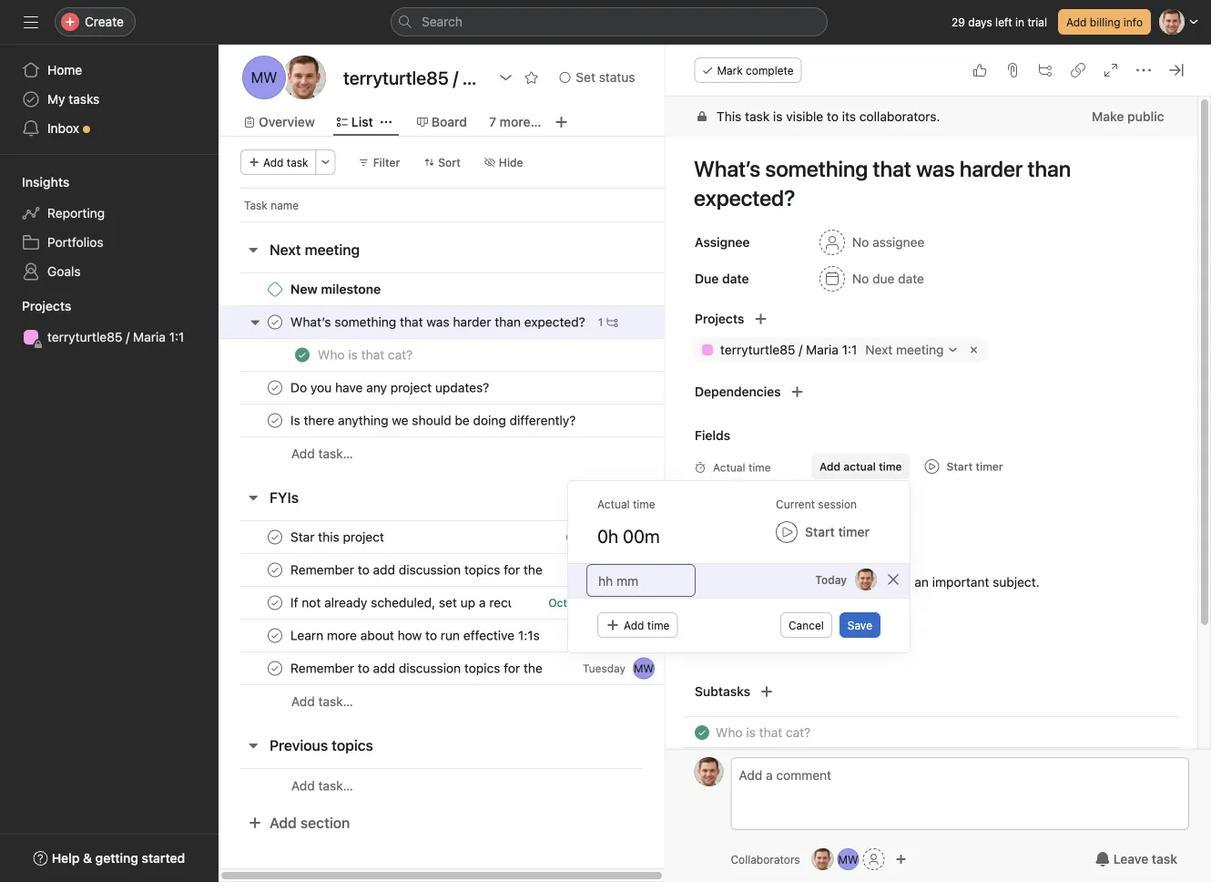 Task type: describe. For each thing, give the bounding box(es) containing it.
Do you have any project updates? text field
[[287, 379, 495, 397]]

terry
[[695, 575, 725, 590]]

subtasks button
[[666, 679, 750, 704]]

2 remember to add discussion topics for the next meeting cell from the top
[[219, 652, 667, 685]]

in
[[1016, 15, 1025, 28]]

attachments: add a file to this task, what's something that was harder than expected? image
[[1006, 63, 1021, 77]]

previous
[[270, 737, 328, 754]]

my tasks link
[[11, 85, 208, 114]]

projects inside main content
[[695, 311, 744, 326]]

2 collapse task list for this section image from the top
[[246, 738, 261, 753]]

this
[[717, 109, 742, 124]]

help & getting started button
[[22, 842, 197, 875]]

my tasks
[[47, 92, 100, 107]]

time inside dropdown button
[[879, 460, 902, 473]]

time inside button
[[648, 619, 670, 631]]

its
[[842, 109, 856, 124]]

add up add section button
[[292, 778, 315, 793]]

hh mm text field
[[587, 564, 696, 597]]

tasks
[[69, 92, 100, 107]]

create
[[85, 14, 124, 29]]

terryturtle85 / maria 1:1 inside main content
[[720, 342, 857, 357]]

19 for – today
[[571, 596, 583, 609]]

3 add task… button from the top
[[292, 776, 353, 796]]

add to starred image
[[524, 70, 539, 85]]

completed image inside what's something that was harder than expected? cell
[[264, 311, 286, 333]]

mw button inside if not already scheduled, set up a recurring 1:1 meeting in your calendar cell
[[633, 592, 655, 614]]

add left section
[[270, 814, 297, 831]]

add inside header next meeting 'tree grid'
[[292, 446, 315, 461]]

this task is visible to its collaborators.
[[717, 109, 940, 124]]

terry and myself will meet to discuss an important subject.
[[695, 575, 1040, 590]]

add to projects image
[[753, 312, 768, 326]]

1 vertical spatial to
[[852, 575, 863, 590]]

– for today
[[586, 596, 592, 609]]

move tasks between sections image
[[558, 663, 568, 674]]

oct for oct 19 – today
[[549, 596, 568, 609]]

goals
[[47, 264, 81, 279]]

start timer for right start timer button
[[947, 460, 1003, 473]]

What's something that was harder than expected? text field
[[287, 313, 591, 331]]

tt left delete time tracking entry icon
[[860, 573, 873, 586]]

tuesday for tt
[[583, 564, 626, 576]]

completed image inside the who is that cat? cell
[[292, 344, 313, 366]]

sort
[[439, 156, 461, 169]]

hide
[[499, 156, 524, 169]]

name
[[271, 199, 299, 211]]

insights button
[[0, 173, 70, 191]]

important
[[932, 575, 989, 590]]

cancel
[[789, 619, 824, 631]]

will
[[796, 575, 815, 590]]

leave task button
[[1084, 843, 1190, 876]]

and
[[729, 575, 750, 590]]

main content inside what's something that was harder than expected? dialog
[[666, 97, 1198, 882]]

save button
[[840, 612, 881, 638]]

start inside what's something that was harder than expected? dialog
[[947, 460, 973, 473]]

task… for fyis
[[319, 694, 353, 709]]

completed checkbox for fyis
[[264, 657, 286, 679]]

insights element
[[0, 166, 219, 290]]

19 for – 26
[[588, 531, 600, 544]]

no assignee button
[[811, 226, 933, 259]]

info
[[1124, 15, 1144, 28]]

status
[[599, 70, 636, 85]]

discuss
[[867, 575, 911, 590]]

timer for right start timer button
[[976, 460, 1003, 473]]

add actual time button
[[811, 454, 910, 479]]

mw inside if not already scheduled, set up a recurring 1:1 meeting in your calendar cell
[[634, 596, 654, 609]]

0 horizontal spatial start
[[806, 524, 835, 539]]

add inside header fyis tree grid
[[292, 694, 315, 709]]

0 horizontal spatial projects button
[[0, 297, 71, 315]]

header next meeting tree grid
[[219, 272, 734, 470]]

what's something that was harder than expected? dialog
[[666, 45, 1212, 882]]

hide button
[[476, 149, 532, 175]]

mw row
[[219, 619, 734, 652]]

1 row
[[219, 305, 734, 339]]

add section button
[[241, 806, 358, 839]]

add task… row for fyis
[[219, 684, 734, 718]]

If not already scheduled, set up a recurring 1:1 meeting in your calendar text field
[[287, 594, 512, 612]]

3 add task… row from the top
[[219, 768, 734, 803]]

left
[[996, 15, 1013, 28]]

no for no due date
[[852, 271, 869, 286]]

meeting inside button
[[305, 241, 360, 258]]

leave
[[1114, 852, 1149, 867]]

reporting link
[[11, 199, 208, 228]]

7 more… button
[[489, 112, 542, 132]]

portfolios
[[47, 235, 104, 250]]

search button
[[391, 7, 828, 36]]

add down hh mm 'text field'
[[624, 619, 645, 631]]

timer for bottommost start timer button
[[839, 524, 870, 539]]

collapse subtask list for the task what's something that was harder than expected? image
[[248, 315, 262, 329]]

Star this project text field
[[287, 528, 390, 546]]

overview
[[259, 114, 315, 129]]

session
[[819, 498, 857, 510]]

assignee
[[873, 235, 925, 250]]

Task Name text field
[[716, 723, 811, 743]]

inbox link
[[11, 114, 208, 143]]

mw inside remember to add discussion topics for the next meeting cell
[[634, 662, 654, 675]]

Learn more about how to run effective 1:1s text field
[[287, 626, 546, 645]]

global element
[[0, 45, 219, 154]]

today button
[[811, 567, 852, 592]]

maria inside terryturtle85 / maria 1:1 link
[[133, 329, 166, 344]]

0h 00m
[[598, 525, 660, 546]]

meet
[[818, 575, 848, 590]]

due
[[873, 271, 895, 286]]

previous topics button
[[270, 729, 373, 762]]

next inside popup button
[[866, 342, 893, 357]]

subject.
[[993, 575, 1040, 590]]

1 collapse task list for this section image from the top
[[246, 490, 261, 505]]

29 days left in trial
[[952, 15, 1048, 28]]

remember to add discussion topics for the next meeting text field for mw
[[287, 659, 547, 677]]

task for leave
[[1153, 852, 1178, 867]]

remember to add discussion topics for the next meeting text field for tt
[[287, 561, 547, 579]]

26
[[612, 531, 626, 544]]

list
[[352, 114, 373, 129]]

task… for next meeting
[[319, 446, 353, 461]]

reporting
[[47, 205, 105, 221]]

completed milestone image
[[268, 282, 282, 297]]

time up 00m
[[633, 498, 656, 510]]

1 remember to add discussion topics for the next meeting cell from the top
[[219, 553, 667, 587]]

1 horizontal spatial projects button
[[666, 304, 744, 334]]

fyis
[[270, 489, 299, 506]]

29
[[952, 15, 966, 28]]

board
[[432, 114, 467, 129]]

visible
[[786, 109, 823, 124]]

no due date
[[852, 271, 924, 286]]

tt button inside remember to add discussion topics for the next meeting cell
[[633, 559, 655, 581]]

1:1 inside the projects element
[[169, 329, 184, 344]]

an
[[915, 575, 929, 590]]

oct for oct 19 – 26
[[566, 531, 585, 544]]

add task… row for next meeting
[[219, 436, 734, 470]]

more actions image
[[320, 157, 331, 168]]

make public
[[1092, 109, 1165, 124]]

leave task
[[1114, 852, 1178, 867]]

make public button
[[1080, 100, 1176, 133]]

– for 26
[[603, 531, 609, 544]]

3 task… from the top
[[319, 778, 353, 793]]

search list box
[[391, 7, 828, 36]]

1:1 inside main content
[[842, 342, 857, 357]]

3 add task… from the top
[[292, 778, 353, 793]]

help & getting started
[[52, 851, 185, 866]]

tt for tt button underneath task name text box
[[702, 765, 716, 778]]

what's something that was harder than expected? cell
[[219, 305, 667, 339]]

mw button inside what's something that was harder than expected? dialog
[[838, 848, 860, 870]]

1 horizontal spatial start timer button
[[918, 454, 1011, 479]]

oct 19 – today
[[549, 596, 626, 609]]

completed checkbox inside the who is that cat? cell
[[292, 344, 313, 366]]

more…
[[500, 114, 542, 129]]

full screen image
[[1104, 63, 1119, 77]]

mark complete
[[718, 64, 794, 77]]

close details image
[[1170, 63, 1185, 77]]

new milestone cell
[[219, 272, 667, 306]]

projects element
[[0, 290, 219, 355]]

current session
[[776, 498, 857, 510]]

filter button
[[350, 149, 408, 175]]



Task type: vqa. For each thing, say whether or not it's contained in the screenshot.
Do you have any project updates? Text Field
yes



Task type: locate. For each thing, give the bounding box(es) containing it.
1 horizontal spatial 1:1
[[842, 342, 857, 357]]

completed checkbox for 'learn more about how to run effective 1:1s' text field
[[264, 625, 286, 647]]

1 vertical spatial completed image
[[264, 625, 286, 647]]

0 horizontal spatial next
[[270, 241, 301, 258]]

add task… button up previous topics
[[292, 692, 353, 712]]

2 task… from the top
[[319, 694, 353, 709]]

1 horizontal spatial 19
[[588, 531, 600, 544]]

add task… inside header next meeting 'tree grid'
[[292, 446, 353, 461]]

mw button inside remember to add discussion topics for the next meeting cell
[[633, 657, 655, 679]]

next meeting button
[[861, 340, 963, 360]]

0 horizontal spatial to
[[827, 109, 839, 124]]

portfolios link
[[11, 228, 208, 257]]

home
[[47, 62, 82, 77]]

completed checkbox inside learn more about how to run effective 1:1s cell
[[264, 625, 286, 647]]

&
[[83, 851, 92, 866]]

next inside button
[[270, 241, 301, 258]]

add task… button up section
[[292, 776, 353, 796]]

19 left 26
[[588, 531, 600, 544]]

add task… inside header fyis tree grid
[[292, 694, 353, 709]]

goals link
[[11, 257, 208, 286]]

1 vertical spatial remember to add discussion topics for the next meeting cell
[[219, 652, 667, 685]]

to left its
[[827, 109, 839, 124]]

start timer
[[947, 460, 1003, 473], [806, 524, 870, 539]]

previous topics
[[270, 737, 373, 754]]

completed checkbox up previous
[[264, 657, 286, 679]]

task right leave
[[1153, 852, 1178, 867]]

0 horizontal spatial meeting
[[305, 241, 360, 258]]

today up add time button
[[595, 596, 626, 609]]

/ down goals link
[[126, 329, 130, 344]]

1 vertical spatial timer
[[839, 524, 870, 539]]

task
[[745, 109, 770, 124], [287, 156, 309, 169], [1153, 852, 1178, 867]]

header fyis tree grid
[[219, 520, 734, 718]]

terryturtle85 / maria 1:1 inside the projects element
[[47, 329, 184, 344]]

add time button
[[598, 612, 678, 638]]

billing
[[1091, 15, 1121, 28]]

1 vertical spatial –
[[586, 596, 592, 609]]

1 vertical spatial 19
[[571, 596, 583, 609]]

current
[[776, 498, 816, 510]]

mw up add time
[[634, 596, 654, 609]]

0 horizontal spatial today
[[595, 596, 626, 609]]

2 vertical spatial add task…
[[292, 778, 353, 793]]

terryturtle85 / maria 1:1 down goals link
[[47, 329, 184, 344]]

2 add task… button from the top
[[292, 692, 353, 712]]

remember to add discussion topics for the next meeting cell
[[219, 553, 667, 587], [219, 652, 667, 685]]

task… up star this project text field
[[319, 446, 353, 461]]

1 completed image from the top
[[264, 410, 286, 431]]

task left is on the top of the page
[[745, 109, 770, 124]]

projects button down goals
[[0, 297, 71, 315]]

Completed checkbox
[[264, 311, 286, 333], [264, 377, 286, 399], [264, 526, 286, 548], [264, 559, 286, 581], [264, 592, 286, 614], [264, 625, 286, 647], [691, 722, 713, 744]]

0 vertical spatial –
[[603, 531, 609, 544]]

days
[[969, 15, 993, 28]]

1 vertical spatial next
[[866, 342, 893, 357]]

add subtask image
[[1039, 63, 1053, 77]]

completed checkbox left 'who is that cat?' "text box"
[[292, 344, 313, 366]]

completed image inside star this project cell
[[264, 526, 286, 548]]

overview link
[[244, 112, 315, 132]]

learn more about how to run effective 1:1s cell
[[219, 619, 667, 652]]

2 vertical spatial task
[[1153, 852, 1178, 867]]

tt button right collaborators
[[812, 848, 834, 870]]

remember to add discussion topics for the next meeting cell up if not already scheduled, set up a recurring 1:1 meeting in your calendar text box
[[219, 553, 667, 587]]

1 vertical spatial task…
[[319, 694, 353, 709]]

add task…
[[292, 446, 353, 461], [292, 694, 353, 709], [292, 778, 353, 793]]

completed checkbox for next meeting
[[264, 410, 286, 431]]

completed image inside learn more about how to run effective 1:1s cell
[[264, 625, 286, 647]]

1 horizontal spatial next meeting
[[866, 342, 944, 357]]

0 vertical spatial completed checkbox
[[292, 344, 313, 366]]

tt right collaborators
[[816, 853, 830, 866]]

subtasks
[[695, 684, 750, 699]]

Who is that cat? text field
[[314, 346, 418, 364]]

add task… button up fyis
[[292, 444, 353, 464]]

remember to add discussion topics for the next meeting text field up if not already scheduled, set up a recurring 1:1 meeting in your calendar text box
[[287, 561, 547, 579]]

0 vertical spatial start timer button
[[918, 454, 1011, 479]]

1 vertical spatial collapse task list for this section image
[[246, 738, 261, 753]]

actual time down fields
[[713, 461, 771, 474]]

1 add task… from the top
[[292, 446, 353, 461]]

collapse task list for this section image
[[246, 490, 261, 505], [246, 738, 261, 753]]

actual time up "0h 00m"
[[598, 498, 656, 510]]

Completed milestone checkbox
[[268, 282, 282, 297]]

– inside if not already scheduled, set up a recurring 1:1 meeting in your calendar cell
[[586, 596, 592, 609]]

tt inside remember to add discussion topics for the next meeting cell
[[637, 564, 651, 576]]

1 horizontal spatial to
[[852, 575, 863, 590]]

tuesday
[[583, 564, 626, 576], [583, 662, 626, 675]]

completed image for fyis
[[264, 657, 286, 679]]

Remember to add discussion topics for the next meeting text field
[[287, 561, 547, 579], [287, 659, 547, 677]]

remove image
[[967, 343, 981, 357]]

add task… for next meeting
[[292, 446, 353, 461]]

0 horizontal spatial projects
[[22, 298, 71, 313]]

1 horizontal spatial terryturtle85
[[720, 342, 795, 357]]

tt down 00m
[[637, 564, 651, 576]]

collapse task list for this section image left previous
[[246, 738, 261, 753]]

projects down due date
[[695, 311, 744, 326]]

set status
[[576, 70, 636, 85]]

terryturtle85 down add to projects icon
[[720, 342, 795, 357]]

set
[[576, 70, 596, 85]]

2 completed image from the top
[[264, 625, 286, 647]]

Task Name text field
[[682, 148, 1176, 219]]

task… inside header next meeting 'tree grid'
[[319, 446, 353, 461]]

1 horizontal spatial start
[[947, 460, 973, 473]]

terryturtle85 inside what's something that was harder than expected? dialog
[[720, 342, 795, 357]]

0 vertical spatial to
[[827, 109, 839, 124]]

0 vertical spatial start
[[947, 460, 973, 473]]

completed checkbox for tt remember to add discussion topics for the next meeting 'text field'
[[264, 559, 286, 581]]

completed checkbox for if not already scheduled, set up a recurring 1:1 meeting in your calendar text box
[[264, 592, 286, 614]]

completed checkbox inside remember to add discussion topics for the next meeting cell
[[264, 657, 286, 679]]

1 vertical spatial next meeting
[[866, 342, 944, 357]]

tt up overview
[[295, 69, 313, 86]]

2 horizontal spatial task
[[1153, 852, 1178, 867]]

add task… up section
[[292, 778, 353, 793]]

0 horizontal spatial start timer button
[[766, 516, 881, 549]]

task… inside header fyis tree grid
[[319, 694, 353, 709]]

myself
[[754, 575, 792, 590]]

1 horizontal spatial actual
[[713, 461, 745, 474]]

collapse task list for this section image left fyis button
[[246, 490, 261, 505]]

next right collapse task list for this section icon
[[270, 241, 301, 258]]

star this project cell
[[219, 520, 667, 554]]

mw button down add time
[[633, 657, 655, 679]]

meeting up new milestone text box
[[305, 241, 360, 258]]

completed checkbox inside do you have any project updates? 'cell'
[[264, 377, 286, 399]]

2 vertical spatial task…
[[319, 778, 353, 793]]

more actions for this task image
[[1137, 63, 1152, 77]]

no for no assignee
[[852, 235, 869, 250]]

tuesday down oct 19 – 26
[[583, 564, 626, 576]]

show options image
[[499, 70, 513, 85]]

no left due
[[852, 271, 869, 286]]

1 horizontal spatial –
[[603, 531, 609, 544]]

tt button inside star this project cell
[[633, 526, 655, 548]]

1 vertical spatial today
[[595, 596, 626, 609]]

1 vertical spatial oct
[[549, 596, 568, 609]]

tab actions image
[[381, 117, 392, 128]]

mw inside what's something that was harder than expected? dialog
[[839, 853, 859, 866]]

add dependencies image
[[790, 385, 805, 399]]

today inside if not already scheduled, set up a recurring 1:1 meeting in your calendar cell
[[595, 596, 626, 609]]

actual inside main content
[[713, 461, 745, 474]]

inbox
[[47, 121, 79, 136]]

task left more actions icon
[[287, 156, 309, 169]]

1 horizontal spatial next
[[866, 342, 893, 357]]

time down dependencies
[[749, 461, 771, 474]]

0 vertical spatial tuesday
[[583, 564, 626, 576]]

is there anything we should be doing differently? cell
[[219, 404, 667, 437]]

completed checkbox for do you have any project updates? text field
[[264, 377, 286, 399]]

add up previous
[[292, 694, 315, 709]]

New milestone text field
[[287, 280, 387, 298]]

tt button right 26
[[633, 526, 655, 548]]

2 no from the top
[[852, 271, 869, 286]]

1 tuesday from the top
[[583, 564, 626, 576]]

is
[[773, 109, 783, 124]]

today inside today button
[[816, 573, 847, 586]]

add up fyis button
[[292, 446, 315, 461]]

dependencies
[[695, 384, 781, 399]]

actual time
[[713, 461, 771, 474], [598, 498, 656, 510]]

0 likes. click to like this task image
[[973, 63, 988, 77]]

add task… button
[[292, 444, 353, 464], [292, 692, 353, 712], [292, 776, 353, 796]]

trial
[[1028, 15, 1048, 28]]

0 horizontal spatial timer
[[839, 524, 870, 539]]

terryturtle85 / maria 1:1
[[47, 329, 184, 344], [720, 342, 857, 357]]

mw left add or remove collaborators icon
[[839, 853, 859, 866]]

Is there anything we should be doing differently? text field
[[287, 411, 582, 430]]

1 horizontal spatial terryturtle85 / maria 1:1
[[720, 342, 857, 357]]

cancel button
[[781, 612, 833, 638]]

next meeting inside popup button
[[866, 342, 944, 357]]

0 horizontal spatial 1:1
[[169, 329, 184, 344]]

0 vertical spatial add task… button
[[292, 444, 353, 464]]

1 vertical spatial start
[[806, 524, 835, 539]]

next
[[270, 241, 301, 258], [866, 342, 893, 357]]

completed image for next meeting
[[264, 410, 286, 431]]

tt inside star this project cell
[[637, 531, 651, 544]]

add task… up previous topics
[[292, 694, 353, 709]]

0 horizontal spatial /
[[126, 329, 130, 344]]

0 vertical spatial actual time
[[713, 461, 771, 474]]

completed image
[[264, 311, 286, 333], [292, 344, 313, 366], [264, 377, 286, 399], [264, 526, 286, 548], [264, 559, 286, 581], [264, 592, 286, 614], [691, 722, 713, 744]]

0 vertical spatial add task…
[[292, 446, 353, 461]]

add down 'overview' link
[[263, 156, 284, 169]]

2 add task… row from the top
[[219, 684, 734, 718]]

mw button up add time
[[633, 592, 655, 614]]

completed checkbox inside what's something that was harder than expected? cell
[[264, 311, 286, 333]]

add time
[[624, 619, 670, 631]]

complete
[[746, 64, 794, 77]]

projects button
[[0, 297, 71, 315], [666, 304, 744, 334]]

add tab image
[[554, 115, 569, 129]]

0 vertical spatial task
[[745, 109, 770, 124]]

do you have any project updates? cell
[[219, 371, 667, 405]]

0 vertical spatial collapse task list for this section image
[[246, 490, 261, 505]]

create button
[[55, 7, 136, 36]]

add task… up fyis
[[292, 446, 353, 461]]

add actual time
[[820, 460, 902, 473]]

completed image inside is there anything we should be doing differently? cell
[[264, 410, 286, 431]]

0 vertical spatial completed image
[[264, 410, 286, 431]]

next meeting left remove icon
[[866, 342, 944, 357]]

0 vertical spatial timer
[[976, 460, 1003, 473]]

/ inside the projects element
[[126, 329, 130, 344]]

main content
[[666, 97, 1198, 882]]

19 inside star this project cell
[[588, 531, 600, 544]]

start timer for bottommost start timer button
[[806, 524, 870, 539]]

1 vertical spatial start timer
[[806, 524, 870, 539]]

to right meet
[[852, 575, 863, 590]]

add task button
[[241, 149, 317, 175]]

add or remove collaborators image
[[896, 854, 907, 865]]

1 vertical spatial add task… button
[[292, 692, 353, 712]]

2 vertical spatial completed checkbox
[[264, 657, 286, 679]]

main content containing this task is visible to its collaborators.
[[666, 97, 1198, 882]]

0 horizontal spatial terryturtle85 / maria 1:1
[[47, 329, 184, 344]]

no left the assignee
[[852, 235, 869, 250]]

0 horizontal spatial task
[[287, 156, 309, 169]]

time right the actual
[[879, 460, 902, 473]]

0 horizontal spatial maria
[[133, 329, 166, 344]]

1 add task… button from the top
[[292, 444, 353, 464]]

1 horizontal spatial maria
[[806, 342, 839, 357]]

2 vertical spatial add task… row
[[219, 768, 734, 803]]

0 vertical spatial 19
[[588, 531, 600, 544]]

search
[[422, 14, 463, 29]]

fyis button
[[270, 481, 299, 514]]

save
[[848, 619, 873, 631]]

0 horizontal spatial 19
[[571, 596, 583, 609]]

2 vertical spatial add task… button
[[292, 776, 353, 796]]

projects
[[22, 298, 71, 313], [695, 311, 744, 326]]

7
[[489, 114, 497, 129]]

insights
[[22, 174, 70, 190]]

1 vertical spatial add task… row
[[219, 684, 734, 718]]

terryturtle85 inside terryturtle85 / maria 1:1 link
[[47, 329, 123, 344]]

0 horizontal spatial next meeting
[[270, 241, 360, 258]]

add inside 'button'
[[1067, 15, 1087, 28]]

1 vertical spatial completed checkbox
[[264, 410, 286, 431]]

oct 19 – 26
[[566, 531, 626, 544]]

completed checkbox inside remember to add discussion topics for the next meeting cell
[[264, 559, 286, 581]]

2 vertical spatial completed image
[[264, 657, 286, 679]]

copy task link image
[[1072, 63, 1086, 77]]

1 vertical spatial actual time
[[598, 498, 656, 510]]

1 horizontal spatial /
[[799, 342, 803, 357]]

to
[[827, 109, 839, 124], [852, 575, 863, 590]]

who is that cat? cell
[[219, 338, 667, 372]]

19
[[588, 531, 600, 544], [571, 596, 583, 609]]

/ up add dependencies 'icon'
[[799, 342, 803, 357]]

section
[[301, 814, 350, 831]]

my
[[47, 92, 65, 107]]

actual time inside main content
[[713, 461, 771, 474]]

add left the actual
[[820, 460, 841, 473]]

completed checkbox up fyis button
[[264, 410, 286, 431]]

mw button
[[633, 592, 655, 614], [633, 625, 655, 647], [633, 657, 655, 679], [838, 848, 860, 870]]

task name
[[244, 199, 299, 211]]

tt for tt button in the star this project cell
[[637, 531, 651, 544]]

1 horizontal spatial start timer
[[947, 460, 1003, 473]]

add task… button for next meeting
[[292, 444, 353, 464]]

board link
[[417, 112, 467, 132]]

projects button down due date
[[666, 304, 744, 334]]

terryturtle85 / maria 1:1 link
[[11, 323, 208, 352]]

3 completed image from the top
[[264, 657, 286, 679]]

completed checkbox inside if not already scheduled, set up a recurring 1:1 meeting in your calendar cell
[[264, 592, 286, 614]]

1 horizontal spatial task
[[745, 109, 770, 124]]

mw button inside learn more about how to run effective 1:1s cell
[[633, 625, 655, 647]]

1 horizontal spatial meeting
[[896, 342, 944, 357]]

1 horizontal spatial timer
[[976, 460, 1003, 473]]

completed checkbox for star this project text field
[[264, 526, 286, 548]]

assignee
[[695, 235, 750, 250]]

oct inside star this project cell
[[566, 531, 585, 544]]

None text field
[[339, 61, 490, 94]]

tt right 26
[[637, 531, 651, 544]]

if not already scheduled, set up a recurring 1:1 meeting in your calendar cell
[[219, 586, 667, 620]]

mw button left add or remove collaborators icon
[[838, 848, 860, 870]]

time down hh mm 'text field'
[[648, 619, 670, 631]]

task… up previous topics
[[319, 694, 353, 709]]

mw down hh mm 'text field'
[[634, 629, 654, 642]]

next meeting
[[270, 241, 360, 258], [866, 342, 944, 357]]

0h
[[598, 525, 619, 546]]

actual down fields
[[713, 461, 745, 474]]

maria down goals link
[[133, 329, 166, 344]]

delete time tracking entry image
[[887, 572, 901, 587]]

actual
[[844, 460, 876, 473]]

meeting inside popup button
[[896, 342, 944, 357]]

add inside button
[[263, 156, 284, 169]]

1:1 left next meeting popup button
[[842, 342, 857, 357]]

maria inside what's something that was harder than expected? dialog
[[806, 342, 839, 357]]

filter
[[373, 156, 400, 169]]

0 horizontal spatial –
[[586, 596, 592, 609]]

1 task… from the top
[[319, 446, 353, 461]]

0 vertical spatial remember to add discussion topics for the next meeting text field
[[287, 561, 547, 579]]

0 horizontal spatial terryturtle85
[[47, 329, 123, 344]]

19 inside if not already scheduled, set up a recurring 1:1 meeting in your calendar cell
[[571, 596, 583, 609]]

oct left 0h
[[566, 531, 585, 544]]

0 vertical spatial actual
[[713, 461, 745, 474]]

tt for tt button within the remember to add discussion topics for the next meeting cell
[[637, 564, 651, 576]]

tt for tt button to the right of collaborators
[[816, 853, 830, 866]]

1 button
[[595, 313, 622, 331]]

actual up 0h
[[598, 498, 630, 510]]

timer inside main content
[[976, 460, 1003, 473]]

add subtasks image
[[760, 684, 774, 699]]

help
[[52, 851, 80, 866]]

1 vertical spatial start timer button
[[766, 516, 881, 549]]

task inside button
[[287, 156, 309, 169]]

1 no from the top
[[852, 235, 869, 250]]

start
[[947, 460, 973, 473], [806, 524, 835, 539]]

completed image inside if not already scheduled, set up a recurring 1:1 meeting in your calendar cell
[[264, 592, 286, 614]]

add task… for fyis
[[292, 694, 353, 709]]

completed checkbox inside main content
[[691, 722, 713, 744]]

0 vertical spatial next meeting
[[270, 241, 360, 258]]

collaborators
[[731, 853, 801, 866]]

no assignee
[[852, 235, 925, 250]]

tuesday for mw
[[583, 662, 626, 675]]

7 more…
[[489, 114, 542, 129]]

remember to add discussion topics for the next meeting text field down 'learn more about how to run effective 1:1s' text field
[[287, 659, 547, 677]]

tt button down 00m
[[633, 559, 655, 581]]

1 vertical spatial task
[[287, 156, 309, 169]]

list link
[[337, 112, 373, 132]]

oct inside if not already scheduled, set up a recurring 1:1 meeting in your calendar cell
[[549, 596, 568, 609]]

0 vertical spatial add task… row
[[219, 436, 734, 470]]

collapse task list for this section image
[[246, 242, 261, 257]]

1 vertical spatial meeting
[[896, 342, 944, 357]]

row
[[241, 221, 666, 222], [219, 272, 734, 306], [219, 338, 734, 372], [219, 371, 734, 405], [219, 404, 734, 437], [219, 520, 734, 554], [219, 553, 734, 587], [219, 586, 734, 620], [219, 652, 734, 685]]

1 add task… row from the top
[[219, 436, 734, 470]]

1 horizontal spatial today
[[816, 573, 847, 586]]

completed checkbox inside is there anything we should be doing differently? cell
[[264, 410, 286, 431]]

task for add
[[287, 156, 309, 169]]

home link
[[11, 56, 208, 85]]

mw up 'overview' link
[[251, 69, 277, 86]]

terryturtle85
[[47, 329, 123, 344], [720, 342, 795, 357]]

next down no due date dropdown button
[[866, 342, 893, 357]]

today
[[816, 573, 847, 586], [595, 596, 626, 609]]

0 vertical spatial meeting
[[305, 241, 360, 258]]

completed image inside do you have any project updates? 'cell'
[[264, 377, 286, 399]]

add left billing
[[1067, 15, 1087, 28]]

2 add task… from the top
[[292, 694, 353, 709]]

projects down goals
[[22, 298, 71, 313]]

0 vertical spatial remember to add discussion topics for the next meeting cell
[[219, 553, 667, 587]]

next meeting button
[[270, 233, 360, 266]]

tt down task name text box
[[702, 765, 716, 778]]

move tasks between sections image
[[558, 564, 568, 575]]

completed image
[[264, 410, 286, 431], [264, 625, 286, 647], [264, 657, 286, 679]]

1 vertical spatial add task…
[[292, 694, 353, 709]]

oct
[[566, 531, 585, 544], [549, 596, 568, 609]]

maria down no due date dropdown button
[[806, 342, 839, 357]]

task inside main content
[[745, 109, 770, 124]]

public
[[1128, 109, 1165, 124]]

0 horizontal spatial start timer
[[806, 524, 870, 539]]

Completed checkbox
[[292, 344, 313, 366], [264, 410, 286, 431], [264, 657, 286, 679]]

1 vertical spatial actual
[[598, 498, 630, 510]]

tt
[[295, 69, 313, 86], [637, 531, 651, 544], [637, 564, 651, 576], [860, 573, 873, 586], [702, 765, 716, 778], [816, 853, 830, 866]]

no due date button
[[811, 262, 933, 295]]

task name row
[[219, 188, 734, 221]]

0 horizontal spatial actual time
[[598, 498, 656, 510]]

mark complete button
[[695, 57, 802, 83]]

task for this
[[745, 109, 770, 124]]

/ inside main content
[[799, 342, 803, 357]]

tuesday right move tasks between sections image
[[583, 662, 626, 675]]

1:1 left the collapse subtask list for the task what's something that was harder than expected? icon
[[169, 329, 184, 344]]

mw
[[251, 69, 277, 86], [634, 596, 654, 609], [634, 629, 654, 642], [634, 662, 654, 675], [839, 853, 859, 866]]

next meeting up new milestone text box
[[270, 241, 360, 258]]

completed checkbox inside star this project cell
[[264, 526, 286, 548]]

remember to add discussion topics for the next meeting cell down 'learn more about how to run effective 1:1s' text field
[[219, 652, 667, 685]]

0 vertical spatial task…
[[319, 446, 353, 461]]

19 down oct 19 – 26
[[571, 596, 583, 609]]

no
[[852, 235, 869, 250], [852, 271, 869, 286]]

1 vertical spatial remember to add discussion topics for the next meeting text field
[[287, 659, 547, 677]]

0 vertical spatial start timer
[[947, 460, 1003, 473]]

0 vertical spatial next
[[270, 241, 301, 258]]

start timer inside main content
[[947, 460, 1003, 473]]

add section
[[270, 814, 350, 831]]

0 horizontal spatial actual
[[598, 498, 630, 510]]

1 horizontal spatial projects
[[695, 311, 744, 326]]

add task… row
[[219, 436, 734, 470], [219, 684, 734, 718], [219, 768, 734, 803]]

add inside dropdown button
[[820, 460, 841, 473]]

today right will
[[816, 573, 847, 586]]

1
[[598, 316, 603, 328]]

1 remember to add discussion topics for the next meeting text field from the top
[[287, 561, 547, 579]]

add task… button for fyis
[[292, 692, 353, 712]]

0 vertical spatial no
[[852, 235, 869, 250]]

mw down add time
[[634, 662, 654, 675]]

mw button down hh mm 'text field'
[[633, 625, 655, 647]]

terryturtle85 / maria 1:1 down add to projects icon
[[720, 342, 857, 357]]

2 tuesday from the top
[[583, 662, 626, 675]]

meeting left remove icon
[[896, 342, 944, 357]]

tt button down task name text box
[[695, 757, 724, 786]]

mw inside learn more about how to run effective 1:1s cell
[[634, 629, 654, 642]]

hide sidebar image
[[24, 15, 38, 29]]

1 vertical spatial no
[[852, 271, 869, 286]]

task… up section
[[319, 778, 353, 793]]

terryturtle85 down goals
[[47, 329, 123, 344]]

oct down move tasks between sections icon
[[549, 596, 568, 609]]

– inside star this project cell
[[603, 531, 609, 544]]

mark
[[718, 64, 743, 77]]

timer
[[976, 460, 1003, 473], [839, 524, 870, 539]]

1 vertical spatial tuesday
[[583, 662, 626, 675]]

2 remember to add discussion topics for the next meeting text field from the top
[[287, 659, 547, 677]]

date
[[898, 271, 924, 286]]

task inside button
[[1153, 852, 1178, 867]]

0 vertical spatial today
[[816, 573, 847, 586]]



